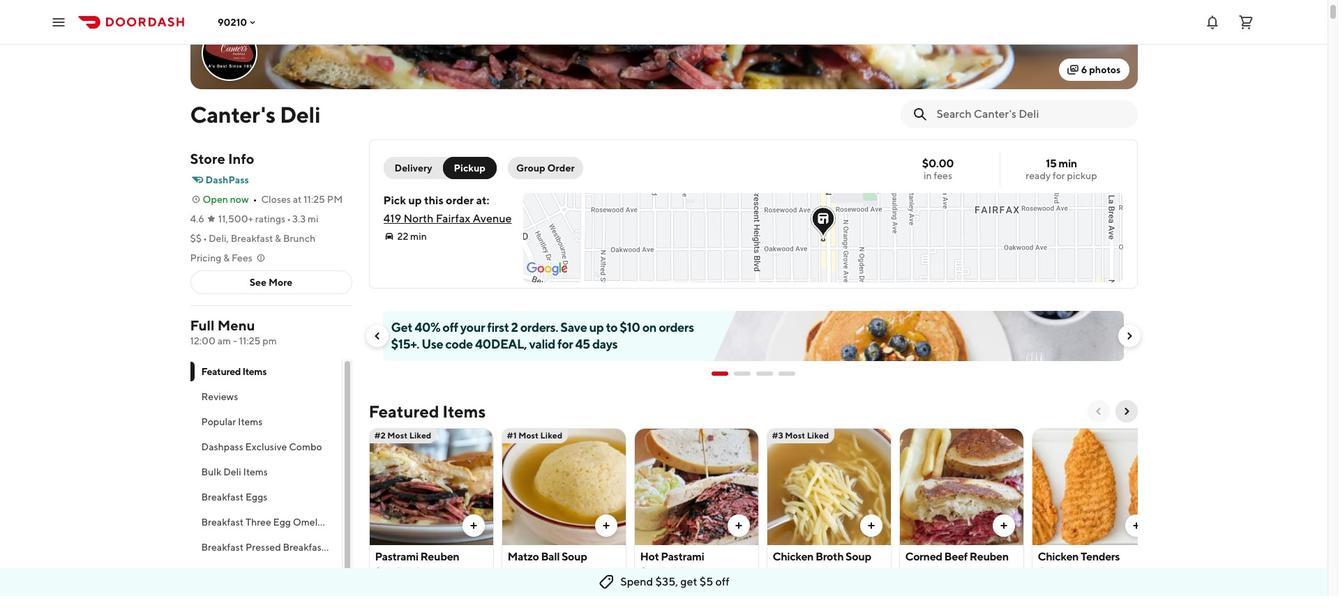 Task type: vqa. For each thing, say whether or not it's contained in the screenshot.
Homemade Salad Sandwiches button
no



Task type: describe. For each thing, give the bounding box(es) containing it.
#2 most liked
[[374, 431, 432, 441]]

88%
[[822, 568, 841, 579]]

1 horizontal spatial off
[[716, 576, 730, 589]]

breakfast down breakfast three egg omelettes scrambles
[[283, 542, 325, 553]]

breakfast pressed breakfast sandwiches button
[[190, 535, 380, 560]]

up inside get 40% off your first 2 orders. save up to $10 on orders $15+.  use code 40deal, valid for 45 days
[[589, 320, 604, 335]]

corned
[[906, 551, 943, 564]]

85% (127)
[[694, 583, 736, 595]]

ball
[[541, 551, 560, 564]]

min for 22
[[410, 231, 427, 242]]

breakfast for breakfast pressed breakfast sandwiches
[[201, 542, 244, 553]]

orders.
[[520, 320, 558, 335]]

• left "get"
[[674, 583, 678, 595]]

pastrami reuben sandwich image
[[370, 429, 493, 546]]

pickup
[[1067, 170, 1098, 181]]

spend $35, get $5 off
[[621, 576, 730, 589]]

0 vertical spatial featured
[[201, 366, 241, 378]]

closes
[[261, 194, 291, 205]]

full
[[190, 318, 215, 334]]

items up reviews button
[[243, 366, 267, 378]]

$15+.
[[391, 337, 419, 352]]

2
[[511, 320, 518, 335]]

delivery
[[395, 163, 432, 174]]

next button of carousel image
[[1121, 406, 1132, 417]]

add item to cart image for chicken broth soup
[[866, 521, 877, 532]]

11:25 inside full menu 12:00 am - 11:25 pm
[[239, 336, 261, 347]]

92%
[[958, 568, 977, 579]]

for inside the 15 min ready for pickup
[[1053, 170, 1066, 181]]

open menu image
[[50, 14, 67, 30]]

pastrami inside hot pastrami sandwich
[[661, 551, 705, 564]]

reviews
[[201, 392, 238, 403]]

1 liked from the left
[[409, 431, 432, 441]]

sandwich for hot
[[640, 566, 688, 579]]

chicken for chicken tenders appetizers
[[1038, 551, 1079, 564]]

11,500+ ratings •
[[218, 214, 291, 225]]

soup for chicken broth soup
[[846, 551, 872, 564]]

• right $$ in the left of the page
[[203, 233, 207, 244]]

order
[[446, 194, 474, 207]]

22 min
[[397, 231, 427, 242]]

group
[[516, 163, 546, 174]]

hot
[[640, 551, 659, 564]]

brunch
[[283, 233, 316, 244]]

corned beef reuben
[[906, 551, 1009, 564]]

hot pastrami sandwich
[[640, 551, 705, 579]]

$10
[[620, 320, 640, 335]]

• right now
[[253, 194, 257, 205]]

chicken broth soup
[[773, 551, 872, 564]]

liked for chicken
[[807, 431, 829, 441]]

photos
[[1090, 64, 1121, 75]]

fees
[[934, 170, 953, 181]]

open
[[203, 194, 228, 205]]

broth
[[816, 551, 844, 564]]

(395)
[[577, 568, 602, 579]]

combo
[[289, 442, 322, 453]]

eggs
[[246, 492, 268, 503]]

bulk
[[201, 467, 221, 478]]

Pickup radio
[[443, 157, 497, 179]]

$$ • deli, breakfast & brunch
[[190, 233, 316, 244]]

15
[[1046, 157, 1057, 170]]

up inside pick up this order at: 419 north fairfax avenue
[[408, 194, 422, 207]]

appetizers
[[1038, 566, 1092, 579]]

bulk deli items
[[201, 467, 268, 478]]

1 vertical spatial featured items
[[369, 402, 486, 422]]

add item to cart image for matzo ball soup
[[601, 521, 612, 532]]

items inside button
[[238, 417, 263, 428]]

breakfast eggs button
[[190, 485, 342, 510]]

powered by google image
[[527, 262, 568, 276]]

• left 3.3
[[287, 214, 291, 225]]

(197)
[[843, 568, 864, 579]]

off inside get 40% off your first 2 orders. save up to $10 on orders $15+.  use code 40deal, valid for 45 days
[[443, 320, 458, 335]]

fairfax
[[436, 212, 471, 225]]

pricing & fees
[[190, 253, 253, 264]]

40%
[[415, 320, 441, 335]]

most for matzo ball soup
[[519, 431, 539, 441]]

ratings
[[255, 214, 286, 225]]

store
[[190, 151, 225, 167]]

breakfast for breakfast eggs
[[201, 492, 244, 503]]

93% (395)
[[556, 568, 602, 579]]

3.3 mi
[[292, 214, 319, 225]]

next button of carousel image
[[1124, 331, 1135, 342]]

use
[[422, 337, 443, 352]]

orders
[[659, 320, 694, 335]]

get
[[681, 576, 698, 589]]

12:00
[[190, 336, 216, 347]]

omelettes
[[293, 517, 340, 528]]

0 vertical spatial featured items
[[201, 366, 267, 378]]

featured inside heading
[[369, 402, 439, 422]]

#3 most liked
[[772, 431, 829, 441]]

88% (197)
[[822, 568, 864, 579]]

items inside button
[[243, 467, 268, 478]]

dashpass
[[206, 174, 249, 186]]

40deal,
[[475, 337, 527, 352]]

pickup
[[454, 163, 486, 174]]

canter's deli
[[190, 101, 321, 128]]

chicken tenders appetizers
[[1038, 551, 1120, 579]]

liked for matzo
[[541, 431, 563, 441]]

featured items heading
[[369, 401, 486, 423]]

0 vertical spatial 11:25
[[304, 194, 325, 205]]

6 photos button
[[1059, 59, 1130, 81]]

first
[[487, 320, 509, 335]]

mi
[[308, 214, 319, 225]]

see
[[250, 277, 267, 288]]

breakfast for breakfast benedicts
[[201, 567, 244, 579]]

deli for bulk
[[223, 467, 241, 478]]

more
[[269, 277, 293, 288]]

see more button
[[191, 271, 351, 294]]

#1 most liked
[[507, 431, 563, 441]]

11,500+
[[218, 214, 253, 225]]

three
[[246, 517, 271, 528]]

this
[[424, 194, 444, 207]]



Task type: locate. For each thing, give the bounding box(es) containing it.
min
[[1059, 157, 1078, 170], [410, 231, 427, 242]]

dashpass exclusive combo button
[[190, 435, 342, 460]]

min for 15
[[1059, 157, 1078, 170]]

add item to cart image up (127)
[[733, 521, 744, 532]]

85%
[[694, 583, 713, 595]]

spend
[[621, 576, 654, 589]]

deli for canter's
[[280, 101, 321, 128]]

1 horizontal spatial reuben
[[970, 551, 1009, 564]]

breakfast left "benedicts"
[[201, 567, 244, 579]]

on
[[643, 320, 657, 335]]

north
[[404, 212, 434, 225]]

breakfast down 'breakfast eggs'
[[201, 517, 244, 528]]

0 vertical spatial min
[[1059, 157, 1078, 170]]

for right ready
[[1053, 170, 1066, 181]]

1 vertical spatial featured
[[369, 402, 439, 422]]

items up eggs
[[243, 467, 268, 478]]

6 photos
[[1082, 64, 1121, 75]]

2 reuben from the left
[[970, 551, 1009, 564]]

add item to cart image
[[601, 521, 612, 532], [733, 521, 744, 532], [866, 521, 877, 532]]

avenue
[[473, 212, 512, 225]]

featured
[[201, 366, 241, 378], [369, 402, 439, 422]]

sandwich inside hot pastrami sandwich
[[640, 566, 688, 579]]

1 horizontal spatial &
[[275, 233, 281, 244]]

0 vertical spatial &
[[275, 233, 281, 244]]

3 most from the left
[[785, 431, 806, 441]]

1 horizontal spatial featured
[[369, 402, 439, 422]]

#2
[[374, 431, 386, 441]]

2 horizontal spatial most
[[785, 431, 806, 441]]

liked
[[409, 431, 432, 441], [541, 431, 563, 441], [807, 431, 829, 441]]

fees
[[232, 253, 253, 264]]

2 add item to cart image from the left
[[733, 521, 744, 532]]

soup for matzo ball soup
[[562, 551, 587, 564]]

Delivery radio
[[384, 157, 452, 179]]

2 most from the left
[[519, 431, 539, 441]]

• right $9.95
[[537, 568, 541, 579]]

info
[[228, 151, 254, 167]]

1 soup from the left
[[562, 551, 587, 564]]

pm
[[263, 336, 277, 347]]

pastrami down 'scrambles'
[[375, 551, 418, 564]]

0 vertical spatial off
[[443, 320, 458, 335]]

$18.50
[[640, 583, 672, 595]]

ready
[[1026, 170, 1051, 181]]

breakfast for breakfast three egg omelettes scrambles
[[201, 517, 244, 528]]

1 horizontal spatial sandwich
[[640, 566, 688, 579]]

0 horizontal spatial liked
[[409, 431, 432, 441]]

0 horizontal spatial deli
[[223, 467, 241, 478]]

2 pastrami from the left
[[661, 551, 705, 564]]

1 horizontal spatial featured items
[[369, 402, 486, 422]]

at:
[[476, 194, 490, 207]]

2 liked from the left
[[541, 431, 563, 441]]

3 add item to cart image from the left
[[866, 521, 877, 532]]

0 horizontal spatial add item to cart image
[[601, 521, 612, 532]]

add item to cart image for "chicken tenders appetizers" image on the bottom right of the page
[[1131, 521, 1142, 532]]

exclusive
[[245, 442, 287, 453]]

0 horizontal spatial featured items
[[201, 366, 267, 378]]

$5
[[700, 576, 713, 589]]

pastrami up "get"
[[661, 551, 705, 564]]

most for chicken broth soup
[[785, 431, 806, 441]]

off up the code in the left bottom of the page
[[443, 320, 458, 335]]

1 vertical spatial &
[[223, 253, 230, 264]]

reuben
[[420, 551, 459, 564], [970, 551, 1009, 564]]

in
[[924, 170, 932, 181]]

breakfast
[[231, 233, 273, 244], [201, 492, 244, 503], [201, 517, 244, 528], [201, 542, 244, 553], [283, 542, 325, 553], [201, 567, 244, 579]]

chicken broth soup image
[[767, 429, 891, 546]]

1 horizontal spatial 11:25
[[304, 194, 325, 205]]

11:25 right - on the bottom
[[239, 336, 261, 347]]

2 soup from the left
[[846, 551, 872, 564]]

full menu 12:00 am - 11:25 pm
[[190, 318, 277, 347]]

featured items up #2 most liked
[[369, 402, 486, 422]]

1 vertical spatial up
[[589, 320, 604, 335]]

min right "22"
[[410, 231, 427, 242]]

1 horizontal spatial soup
[[846, 551, 872, 564]]

up up north
[[408, 194, 422, 207]]

hot pastrami sandwich image
[[635, 429, 758, 546]]

(98)
[[979, 568, 998, 579]]

featured up #2 most liked
[[369, 402, 439, 422]]

canter's deli image
[[190, 0, 1138, 89], [203, 27, 256, 80]]

2 chicken from the left
[[1038, 551, 1079, 564]]

add item to cart image for pastrami reuben sandwich image
[[468, 521, 479, 532]]

benedicts
[[246, 567, 290, 579]]

0 horizontal spatial sandwich
[[375, 566, 423, 579]]

sandwiches
[[327, 542, 380, 553]]

0 vertical spatial up
[[408, 194, 422, 207]]

• right $8.95 on the bottom right of the page
[[802, 568, 806, 579]]

1 horizontal spatial liked
[[541, 431, 563, 441]]

canter's
[[190, 101, 276, 128]]

breakfast down 11,500+ ratings •
[[231, 233, 273, 244]]

2 add item to cart image from the left
[[998, 521, 1010, 532]]

chicken tenders appetizers image
[[1033, 429, 1156, 546]]

4.6
[[190, 214, 204, 225]]

deli inside button
[[223, 467, 241, 478]]

items down the code in the left bottom of the page
[[443, 402, 486, 422]]

1 vertical spatial off
[[716, 576, 730, 589]]

pastrami reuben sandwich
[[375, 551, 459, 579]]

sandwich for pastrami
[[375, 566, 423, 579]]

up left to in the bottom of the page
[[589, 320, 604, 335]]

breakfast down the bulk
[[201, 492, 244, 503]]

Item Search search field
[[937, 107, 1127, 122]]

1 vertical spatial 11:25
[[239, 336, 261, 347]]

1 vertical spatial for
[[558, 337, 573, 352]]

min right the 15
[[1059, 157, 1078, 170]]

& down ratings
[[275, 233, 281, 244]]

0 horizontal spatial min
[[410, 231, 427, 242]]

3 liked from the left
[[807, 431, 829, 441]]

featured up reviews
[[201, 366, 241, 378]]

0 horizontal spatial featured
[[201, 366, 241, 378]]

chicken up appetizers
[[1038, 551, 1079, 564]]

select promotional banner element
[[712, 362, 795, 387]]

beef
[[945, 551, 968, 564]]

93%
[[556, 568, 575, 579]]

egg
[[273, 517, 291, 528]]

2 horizontal spatial add item to cart image
[[1131, 521, 1142, 532]]

breakfast up breakfast benedicts
[[201, 542, 244, 553]]

tenders
[[1081, 551, 1120, 564]]

1 reuben from the left
[[420, 551, 459, 564]]

pressed
[[246, 542, 281, 553]]

sandwich up "$18.50"
[[640, 566, 688, 579]]

0 vertical spatial for
[[1053, 170, 1066, 181]]

2 horizontal spatial liked
[[807, 431, 829, 441]]

1 horizontal spatial add item to cart image
[[733, 521, 744, 532]]

breakfast benedicts button
[[190, 560, 342, 586]]

sandwich inside pastrami reuben sandwich
[[375, 566, 423, 579]]

11:25 right at
[[304, 194, 325, 205]]

most
[[388, 431, 408, 441], [519, 431, 539, 441], [785, 431, 806, 441]]

matzo
[[508, 551, 539, 564]]

0 horizontal spatial reuben
[[420, 551, 459, 564]]

1 chicken from the left
[[773, 551, 814, 564]]

-
[[233, 336, 237, 347]]

$8.95
[[773, 568, 799, 579]]

• right $19.95
[[939, 568, 943, 579]]

group order
[[516, 163, 575, 174]]

breakfast benedicts
[[201, 567, 290, 579]]

#1
[[507, 431, 517, 441]]

liked right the #3
[[807, 431, 829, 441]]

0 horizontal spatial for
[[558, 337, 573, 352]]

matzo ball soup
[[508, 551, 587, 564]]

reviews button
[[190, 385, 342, 410]]

0 horizontal spatial &
[[223, 253, 230, 264]]

$$
[[190, 233, 202, 244]]

chicken for chicken broth soup
[[773, 551, 814, 564]]

1 add item to cart image from the left
[[601, 521, 612, 532]]

$9.95
[[508, 568, 534, 579]]

items inside heading
[[443, 402, 486, 422]]

breakfast three egg omelettes scrambles
[[201, 517, 388, 528]]

0 horizontal spatial most
[[388, 431, 408, 441]]

previous button of carousel image
[[1093, 406, 1104, 417]]

0 horizontal spatial off
[[443, 320, 458, 335]]

liked right #1
[[541, 431, 563, 441]]

at
[[293, 194, 302, 205]]

1 pastrami from the left
[[375, 551, 418, 564]]

soup up (197) on the right bottom of the page
[[846, 551, 872, 564]]

matzo ball soup image
[[502, 429, 626, 546]]

1 most from the left
[[388, 431, 408, 441]]

min inside the 15 min ready for pickup
[[1059, 157, 1078, 170]]

0 items, open order cart image
[[1238, 14, 1255, 30]]

bulk deli items button
[[190, 460, 342, 485]]

0 horizontal spatial pastrami
[[375, 551, 418, 564]]

add item to cart image inside chicken tenders appetizers button
[[1131, 521, 1142, 532]]

90210 button
[[218, 16, 258, 28]]

1 horizontal spatial most
[[519, 431, 539, 441]]

11:25
[[304, 194, 325, 205], [239, 336, 261, 347]]

off right $5
[[716, 576, 730, 589]]

1 horizontal spatial chicken
[[1038, 551, 1079, 564]]

$35,
[[656, 576, 678, 589]]

#3
[[772, 431, 784, 441]]

1 horizontal spatial min
[[1059, 157, 1078, 170]]

1 horizontal spatial deli
[[280, 101, 321, 128]]

0 vertical spatial deli
[[280, 101, 321, 128]]

now
[[230, 194, 249, 205]]

92% (98)
[[958, 568, 998, 579]]

add item to cart image
[[468, 521, 479, 532], [998, 521, 1010, 532], [1131, 521, 1142, 532]]

items up dashpass exclusive combo
[[238, 417, 263, 428]]

most right the #3
[[785, 431, 806, 441]]

pastrami
[[375, 551, 418, 564], [661, 551, 705, 564]]

popular
[[201, 417, 236, 428]]

store info
[[190, 151, 254, 167]]

pick up this order at: 419 north fairfax avenue
[[384, 194, 512, 225]]

notification bell image
[[1205, 14, 1221, 30]]

group order button
[[508, 157, 583, 179]]

dashpass exclusive combo
[[201, 442, 322, 453]]

sandwich down sandwiches
[[375, 566, 423, 579]]

chicken
[[773, 551, 814, 564], [1038, 551, 1079, 564]]

2 horizontal spatial add item to cart image
[[866, 521, 877, 532]]

for inside get 40% off your first 2 orders. save up to $10 on orders $15+.  use code 40deal, valid for 45 days
[[558, 337, 573, 352]]

3.3
[[292, 214, 306, 225]]

breakfast inside button
[[201, 567, 244, 579]]

save
[[561, 320, 587, 335]]

liked down featured items heading
[[409, 431, 432, 441]]

order methods option group
[[384, 157, 497, 179]]

map region
[[386, 36, 1280, 393]]

1 vertical spatial min
[[410, 231, 427, 242]]

419
[[384, 212, 401, 225]]

& inside button
[[223, 253, 230, 264]]

1 add item to cart image from the left
[[468, 521, 479, 532]]

0 horizontal spatial chicken
[[773, 551, 814, 564]]

0 horizontal spatial soup
[[562, 551, 587, 564]]

your
[[460, 320, 485, 335]]

most right #1
[[519, 431, 539, 441]]

1 vertical spatial deli
[[223, 467, 241, 478]]

3 add item to cart image from the left
[[1131, 521, 1142, 532]]

15 min ready for pickup
[[1026, 157, 1098, 181]]

& left fees
[[223, 253, 230, 264]]

most right #2
[[388, 431, 408, 441]]

pastrami inside pastrami reuben sandwich
[[375, 551, 418, 564]]

for left "45"
[[558, 337, 573, 352]]

1 horizontal spatial for
[[1053, 170, 1066, 181]]

0 horizontal spatial add item to cart image
[[468, 521, 479, 532]]

am
[[218, 336, 231, 347]]

soup up 93% (395)
[[562, 551, 587, 564]]

1 sandwich from the left
[[375, 566, 423, 579]]

valid
[[529, 337, 556, 352]]

previous button of carousel image
[[372, 331, 383, 342]]

chicken up $8.95 on the bottom right of the page
[[773, 551, 814, 564]]

1 horizontal spatial pastrami
[[661, 551, 705, 564]]

breakfast eggs
[[201, 492, 268, 503]]

add item to cart image up chicken broth soup
[[866, 521, 877, 532]]

featured items up reviews
[[201, 366, 267, 378]]

45
[[576, 337, 590, 352]]

1 horizontal spatial add item to cart image
[[998, 521, 1010, 532]]

add item to cart image up "(395)"
[[601, 521, 612, 532]]

reuben inside pastrami reuben sandwich
[[420, 551, 459, 564]]

chicken inside chicken tenders appetizers
[[1038, 551, 1079, 564]]

2 sandwich from the left
[[640, 566, 688, 579]]

0 horizontal spatial up
[[408, 194, 422, 207]]

• closes at 11:25 pm
[[253, 194, 343, 205]]

scrambles
[[342, 517, 388, 528]]

0 horizontal spatial 11:25
[[239, 336, 261, 347]]

open now
[[203, 194, 249, 205]]

deli right canter's
[[280, 101, 321, 128]]

deli right the bulk
[[223, 467, 241, 478]]

add item to cart image for corned beef reuben image
[[998, 521, 1010, 532]]

1 horizontal spatial up
[[589, 320, 604, 335]]

corned beef reuben image
[[900, 429, 1024, 546]]



